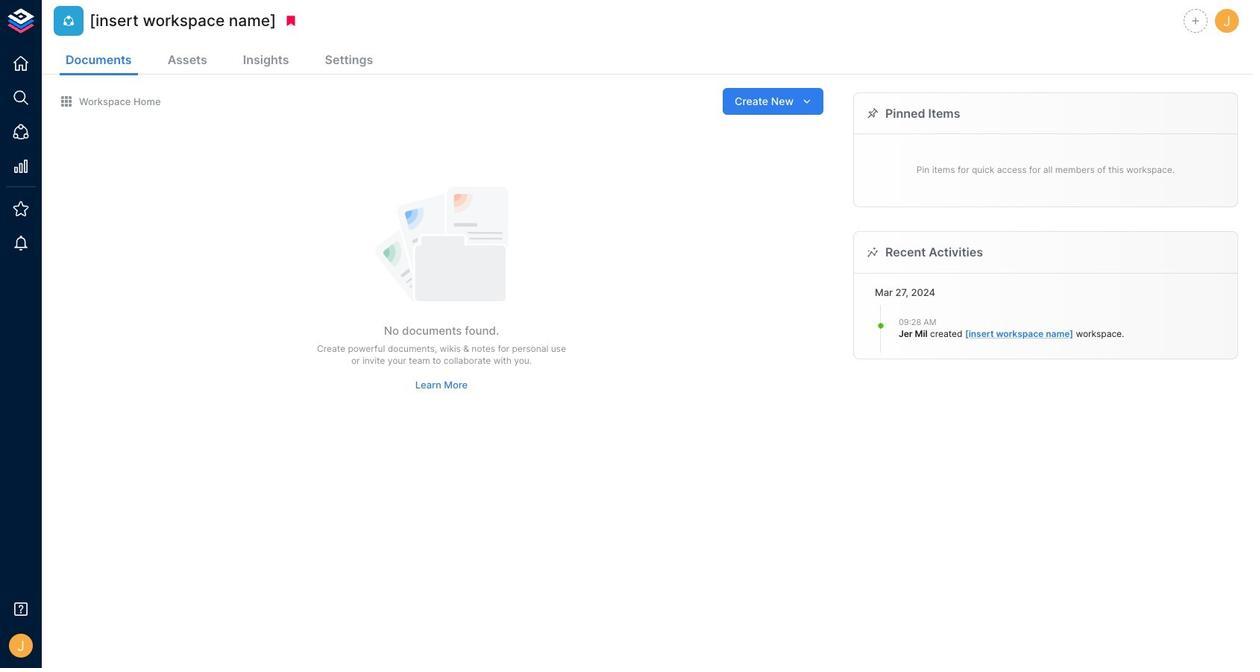 Task type: locate. For each thing, give the bounding box(es) containing it.
remove bookmark image
[[284, 14, 298, 28]]



Task type: vqa. For each thing, say whether or not it's contained in the screenshot.
Bookmark icon
no



